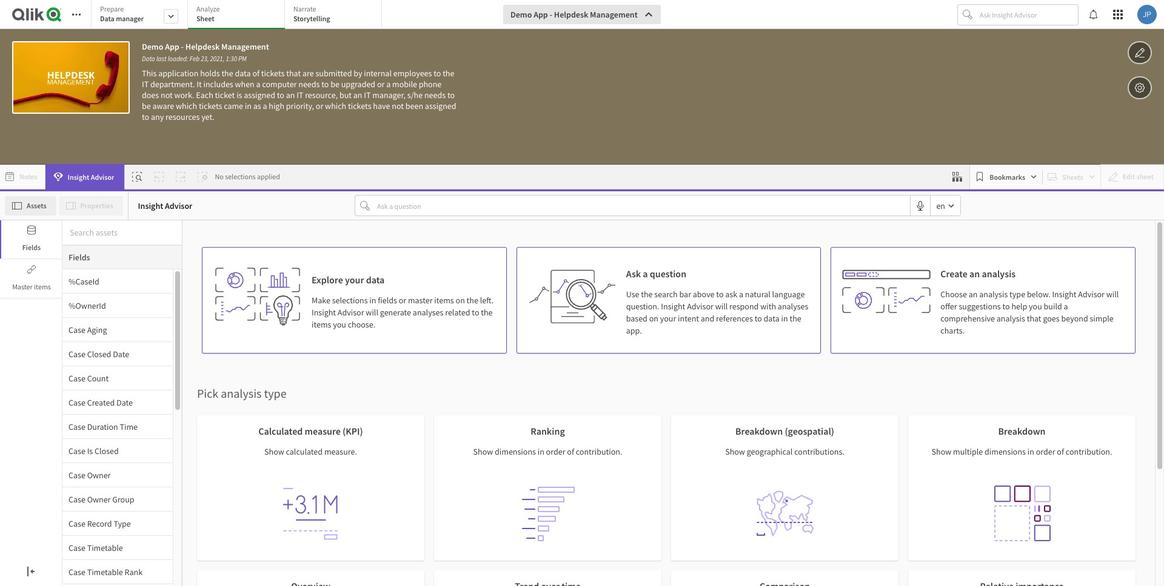 Task type: locate. For each thing, give the bounding box(es) containing it.
a left mobile
[[386, 79, 391, 90]]

1 horizontal spatial will
[[715, 301, 728, 312]]

your left intent at right bottom
[[660, 313, 676, 324]]

0 vertical spatial demo
[[511, 9, 532, 20]]

1 horizontal spatial that
[[1027, 313, 1041, 324]]

case created date
[[69, 397, 133, 408]]

priority
[[160, 215, 219, 239], [557, 215, 615, 239], [924, 215, 983, 239], [551, 283, 584, 296]]

to right are
[[321, 79, 329, 90]]

bar
[[679, 289, 691, 300]]

generate
[[380, 307, 411, 318]]

case left count at the left of page
[[69, 373, 85, 384]]

bookmarks button
[[973, 167, 1040, 187]]

2 breakdown from the left
[[998, 426, 1046, 438]]

1 owner from the top
[[87, 470, 111, 481]]

1 horizontal spatial type
[[1010, 289, 1025, 300]]

create
[[941, 268, 968, 280]]

1 breakdown from the left
[[735, 426, 783, 438]]

an up suggestions at the right of page
[[969, 289, 978, 300]]

2 horizontal spatial items
[[434, 295, 454, 306]]

closed up count at the left of page
[[87, 349, 111, 360]]

high
[[119, 215, 156, 239]]

0 horizontal spatial high
[[146, 296, 163, 308]]

show calculated measure.
[[264, 447, 357, 458]]

demo app - helpdesk management data last loaded: feb 23, 2021, 1:30 pm this application holds the data of tickets that are submitted by internal employees to the it department. it includes when a computer needs to be upgraded or a mobile phone does not work. each ticket is assigned to an it resource, but an it manager, s/he needs to be aware which tickets came in as a high priority, or which tickets have not been assigned to any resources yet.
[[142, 41, 458, 122]]

case for case timetable
[[69, 543, 85, 554]]

0 horizontal spatial selections
[[225, 172, 256, 181]]

23,
[[201, 55, 209, 63]]

insight advisor
[[68, 173, 114, 182], [138, 200, 192, 211]]

0 horizontal spatial dimensions
[[495, 447, 536, 458]]

1 horizontal spatial contribution.
[[1066, 447, 1112, 458]]

5 case from the top
[[69, 422, 85, 433]]

demo inside demo app - helpdesk management data last loaded: feb 23, 2021, 1:30 pm this application holds the data of tickets that are submitted by internal employees to the it department. it includes when a computer needs to be upgraded or a mobile phone does not work. each ticket is assigned to an it resource, but an it manager, s/he needs to be aware which tickets came in as a high priority, or which tickets have not been assigned to any resources yet.
[[142, 41, 163, 52]]

assigned right is
[[244, 90, 275, 101]]

timetable up case timetable rank
[[87, 543, 123, 554]]

1 horizontal spatial app
[[534, 9, 548, 20]]

1 horizontal spatial on
[[649, 313, 658, 324]]

show for ranking
[[473, 447, 493, 458]]

data inside use the search bar above to ask a natural language question. insight advisor will respond with analyses based on your intent and references to data in the app.
[[764, 313, 780, 324]]

case_date_key menu item
[[62, 585, 173, 587]]

duration down created
[[87, 422, 118, 433]]

type up 'calculated'
[[264, 386, 287, 401]]

1 horizontal spatial order
[[1036, 447, 1055, 458]]

1 horizontal spatial management
[[590, 9, 638, 20]]

storytelling
[[293, 14, 330, 23]]

a inside use the search bar above to ask a natural language question. insight advisor will respond with analyses based on your intent and references to data in the app.
[[739, 289, 743, 300]]

1 horizontal spatial not
[[392, 101, 404, 112]]

ranking
[[531, 426, 565, 438]]

priority inside medium priority cases 142
[[557, 215, 615, 239]]

is
[[87, 446, 93, 457]]

2 horizontal spatial or
[[399, 295, 406, 306]]

1 vertical spatial type
[[264, 386, 287, 401]]

open & resolved cases over time
[[6, 489, 155, 501]]

the left left.
[[467, 295, 478, 306]]

dimensions right the multiple
[[985, 447, 1026, 458]]

will up the choose.
[[366, 307, 378, 318]]

owner up case owner group
[[87, 470, 111, 481]]

internal
[[364, 68, 392, 79]]

0 vertical spatial date
[[113, 349, 129, 360]]

tab list
[[91, 0, 386, 30]]

10 case from the top
[[69, 543, 85, 554]]

of
[[252, 68, 260, 79], [136, 296, 144, 308], [567, 447, 574, 458], [1057, 447, 1064, 458]]

toolbar
[[0, 0, 1164, 165]]

case down case record type on the bottom of the page
[[69, 543, 85, 554]]

data down prepare
[[100, 14, 114, 23]]

open inside open cases vs duration * bubble size represents number of high priority open cases
[[6, 283, 30, 296]]

tickets right when
[[261, 68, 285, 79]]

type left the "use" at the right of page
[[586, 283, 607, 296]]

%ownerid button
[[62, 300, 173, 311]]

data down with
[[764, 313, 780, 324]]

that left are
[[286, 68, 301, 79]]

the down language
[[790, 313, 801, 324]]

helpdesk inside demo app - helpdesk management data last loaded: feb 23, 2021, 1:30 pm this application holds the data of tickets that are submitted by internal employees to the it department. it includes when a computer needs to be upgraded or a mobile phone does not work. each ticket is assigned to an it resource, but an it manager, s/he needs to be aware which tickets came in as a high priority, or which tickets have not been assigned to any resources yet.
[[185, 41, 220, 52]]

analyses
[[778, 301, 808, 312], [413, 307, 443, 318]]

1 horizontal spatial selections
[[332, 295, 368, 306]]

it left resource,
[[297, 90, 303, 101]]

0 horizontal spatial that
[[286, 68, 301, 79]]

you down below. at right
[[1029, 301, 1042, 312]]

high left priority
[[146, 296, 163, 308]]

case for case record type
[[69, 519, 85, 530]]

0 vertical spatial on
[[456, 295, 465, 306]]

employees
[[393, 68, 432, 79]]

0 horizontal spatial will
[[366, 307, 378, 318]]

1 dimensions from the left
[[495, 447, 536, 458]]

in inside demo app - helpdesk management data last loaded: feb 23, 2021, 1:30 pm this application holds the data of tickets that are submitted by internal employees to the it department. it includes when a computer needs to be upgraded or a mobile phone does not work. each ticket is assigned to an it resource, but an it manager, s/he needs to be aware which tickets came in as a high priority, or which tickets have not been assigned to any resources yet.
[[245, 101, 252, 112]]

james peterson image
[[1137, 5, 1157, 24]]

in inside use the search bar above to ask a natural language question. insight advisor will respond with analyses based on your intent and references to data in the app.
[[781, 313, 788, 324]]

1 vertical spatial helpdesk
[[185, 41, 220, 52]]

1 vertical spatial your
[[660, 313, 676, 324]]

1 vertical spatial -
[[181, 41, 184, 52]]

master items button
[[0, 260, 62, 298], [1, 260, 62, 298]]

create an analysis
[[941, 268, 1016, 280]]

show for breakdown
[[932, 447, 951, 458]]

case owner
[[69, 470, 111, 481]]

the up question.
[[641, 289, 653, 300]]

master
[[12, 283, 33, 292]]

data up fields
[[366, 274, 385, 286]]

needs up priority,
[[298, 79, 320, 90]]

2 horizontal spatial will
[[1106, 289, 1119, 300]]

case down the 'case owner'
[[69, 494, 85, 505]]

- inside demo app - helpdesk management button
[[550, 9, 552, 20]]

0 horizontal spatial items
[[34, 283, 51, 292]]

3 case from the top
[[69, 373, 85, 384]]

case duration time
[[69, 422, 138, 433]]

cases left vs
[[32, 283, 58, 296]]

2 vertical spatial items
[[312, 320, 331, 330]]

an inside choose an analysis type below. insight advisor will offer suggestions to help you build a comprehensive analysis that goes beyond simple charts.
[[969, 289, 978, 300]]

142
[[551, 239, 604, 277]]

2 which from the left
[[325, 101, 346, 112]]

1 horizontal spatial or
[[377, 79, 385, 90]]

to left the any
[[142, 112, 149, 122]]

advisor inside make selections in fields or master items on the left. insight advisor will generate analyses related to the items you choose.
[[338, 307, 364, 318]]

tab list containing prepare
[[91, 0, 386, 30]]

insight left smart search icon
[[68, 173, 89, 182]]

1 horizontal spatial you
[[1029, 301, 1042, 312]]

narrate
[[293, 4, 316, 13]]

case record type button
[[62, 519, 173, 530]]

app
[[534, 9, 548, 20], [165, 41, 179, 52]]

6 case from the top
[[69, 446, 85, 457]]

*
[[6, 296, 10, 308]]

1 horizontal spatial helpdesk
[[554, 9, 588, 20]]

insight inside make selections in fields or master items on the left. insight advisor will generate analyses related to the items you choose.
[[312, 307, 336, 318]]

insight advisor inside dropdown button
[[68, 173, 114, 182]]

9 case from the top
[[69, 519, 85, 530]]

data
[[235, 68, 251, 79], [366, 274, 385, 286], [764, 313, 780, 324]]

above
[[693, 289, 715, 300]]

insight advisor up high
[[138, 200, 192, 211]]

aware
[[152, 101, 174, 112]]

your right explore
[[345, 274, 364, 286]]

case for case count
[[69, 373, 85, 384]]

will down ask
[[715, 301, 728, 312]]

11 case from the top
[[69, 567, 85, 578]]

tickets down upgraded
[[348, 101, 371, 112]]

0 vertical spatial you
[[1029, 301, 1042, 312]]

1 case from the top
[[69, 325, 85, 336]]

0 horizontal spatial contribution.
[[576, 447, 622, 458]]

measure.
[[324, 447, 357, 458]]

Ask Insight Advisor text field
[[977, 5, 1078, 24]]

1 horizontal spatial which
[[325, 101, 346, 112]]

insight inside choose an analysis type below. insight advisor will offer suggestions to help you build a comprehensive analysis that goes beyond simple charts.
[[1052, 289, 1077, 300]]

selections down explore your data
[[332, 295, 368, 306]]

2 show from the left
[[473, 447, 493, 458]]

0 vertical spatial app
[[534, 9, 548, 20]]

mobile
[[392, 79, 417, 90]]

to inside choose an analysis type below. insight advisor will offer suggestions to help you build a comprehensive analysis that goes beyond simple charts.
[[1003, 301, 1010, 312]]

analyses down master
[[413, 307, 443, 318]]

upgraded
[[341, 79, 375, 90]]

it left department.
[[142, 79, 149, 90]]

case timetable rank
[[69, 567, 143, 578]]

1 horizontal spatial be
[[331, 79, 339, 90]]

0 vertical spatial management
[[590, 9, 638, 20]]

1 horizontal spatial your
[[660, 313, 676, 324]]

priority inside low priority cases 203
[[924, 215, 983, 239]]

fields up master items
[[22, 243, 41, 252]]

helpdesk inside demo app - helpdesk management button
[[554, 9, 588, 20]]

4 show from the left
[[932, 447, 951, 458]]

app inside demo app - helpdesk management data last loaded: feb 23, 2021, 1:30 pm this application holds the data of tickets that are submitted by internal employees to the it department. it includes when a computer needs to be upgraded or a mobile phone does not work. each ticket is assigned to an it resource, but an it manager, s/he needs to be aware which tickets came in as a high priority, or which tickets have not been assigned to any resources yet.
[[165, 41, 179, 52]]

1 vertical spatial you
[[333, 320, 346, 330]]

show multiple dimensions in order of contribution.
[[932, 447, 1112, 458]]

1 horizontal spatial breakdown
[[998, 426, 1046, 438]]

0 vertical spatial type
[[1010, 289, 1025, 300]]

timetable for case timetable rank
[[87, 567, 123, 578]]

dimensions down ranking
[[495, 447, 536, 458]]

aging
[[87, 325, 107, 336]]

0 horizontal spatial type
[[114, 519, 131, 530]]

type up the help at right
[[1010, 289, 1025, 300]]

management inside demo app - helpdesk management data last loaded: feb 23, 2021, 1:30 pm this application holds the data of tickets that are submitted by internal employees to the it department. it includes when a computer needs to be upgraded or a mobile phone does not work. each ticket is assigned to an it resource, but an it manager, s/he needs to be aware which tickets came in as a high priority, or which tickets have not been assigned to any resources yet.
[[221, 41, 269, 52]]

1 vertical spatial on
[[649, 313, 658, 324]]

fields button
[[0, 221, 62, 259], [1, 221, 62, 259], [62, 246, 182, 270]]

0 vertical spatial duration
[[71, 283, 110, 296]]

7 case from the top
[[69, 470, 85, 481]]

cases inside open cases vs duration * bubble size represents number of high priority open cases
[[32, 283, 58, 296]]

0 vertical spatial helpdesk
[[554, 9, 588, 20]]

case left aging
[[69, 325, 85, 336]]

2 order from the left
[[1036, 447, 1055, 458]]

case up case is closed
[[69, 422, 85, 433]]

you left the choose.
[[333, 320, 346, 330]]

0 horizontal spatial you
[[333, 320, 346, 330]]

0 horizontal spatial management
[[221, 41, 269, 52]]

timetable up "case_date_key" menu item
[[87, 567, 123, 578]]

priority inside high priority cases 72
[[160, 215, 219, 239]]

1 horizontal spatial analyses
[[778, 301, 808, 312]]

resources
[[166, 112, 200, 122]]

1 vertical spatial duration
[[87, 422, 118, 433]]

holds
[[200, 68, 220, 79]]

2 owner from the top
[[87, 494, 111, 505]]

0 horizontal spatial on
[[456, 295, 465, 306]]

suggestions
[[959, 301, 1001, 312]]

open for open cases vs duration * bubble size represents number of high priority open cases
[[6, 283, 30, 296]]

of inside open cases vs duration * bubble size represents number of high priority open cases
[[136, 296, 144, 308]]

by down medium priority cases 142 on the top of the page
[[539, 283, 549, 296]]

respond
[[729, 301, 759, 312]]

it left have
[[364, 90, 371, 101]]

1 vertical spatial insight advisor
[[138, 200, 192, 211]]

case up open & resolved cases over time at the left
[[69, 470, 85, 481]]

time right over
[[133, 489, 155, 501]]

references
[[716, 313, 753, 324]]

1 horizontal spatial type
[[586, 283, 607, 296]]

selections inside make selections in fields or master items on the left. insight advisor will generate analyses related to the items you choose.
[[332, 295, 368, 306]]

0 horizontal spatial which
[[176, 101, 197, 112]]

- for demo app - helpdesk management
[[550, 9, 552, 20]]

that left goes
[[1027, 313, 1041, 324]]

1 horizontal spatial -
[[550, 9, 552, 20]]

1 vertical spatial owner
[[87, 494, 111, 505]]

not right 'does'
[[161, 90, 173, 101]]

advisor inside dropdown button
[[91, 173, 114, 182]]

data left last
[[142, 55, 155, 63]]

1 vertical spatial items
[[434, 295, 454, 306]]

2 master items button from the left
[[1, 260, 62, 298]]

%caseid
[[69, 276, 99, 287]]

1 vertical spatial by
[[539, 283, 549, 296]]

analyses down language
[[778, 301, 808, 312]]

will up 'simple'
[[1106, 289, 1119, 300]]

or inside make selections in fields or master items on the left. insight advisor will generate analyses related to the items you choose.
[[399, 295, 406, 306]]

1 horizontal spatial high
[[269, 101, 284, 112]]

that inside demo app - helpdesk management data last loaded: feb 23, 2021, 1:30 pm this application holds the data of tickets that are submitted by internal employees to the it department. it includes when a computer needs to be upgraded or a mobile phone does not work. each ticket is assigned to an it resource, but an it manager, s/he needs to be aware which tickets came in as a high priority, or which tickets have not been assigned to any resources yet.
[[286, 68, 301, 79]]

demo inside button
[[511, 9, 532, 20]]

0 vertical spatial insight advisor
[[68, 173, 114, 182]]

breakdown for breakdown
[[998, 426, 1046, 438]]

case for case duration time
[[69, 422, 85, 433]]

duration inside open cases vs duration * bubble size represents number of high priority open cases
[[71, 283, 110, 296]]

2 case from the top
[[69, 349, 85, 360]]

on up related
[[456, 295, 465, 306]]

0 vertical spatial timetable
[[87, 543, 123, 554]]

time
[[120, 422, 138, 433], [133, 489, 155, 501]]

1 which from the left
[[176, 101, 197, 112]]

(kpi)
[[343, 426, 363, 438]]

a right ask
[[739, 289, 743, 300]]

insight down 'make' at the bottom
[[312, 307, 336, 318]]

advisor inside use the search bar above to ask a natural language question. insight advisor will respond with analyses based on your intent and references to data in the app.
[[687, 301, 714, 312]]

1 horizontal spatial data
[[142, 55, 155, 63]]

to
[[434, 68, 441, 79], [321, 79, 329, 90], [277, 90, 284, 101], [447, 90, 455, 101], [142, 112, 149, 122], [716, 289, 724, 300], [1003, 301, 1010, 312], [472, 307, 479, 318], [755, 313, 762, 324]]

time down case created date button
[[120, 422, 138, 433]]

which down upgraded
[[325, 101, 346, 112]]

items down 'make' at the bottom
[[312, 320, 331, 330]]

demo
[[511, 9, 532, 20], [142, 41, 163, 52]]

simple
[[1090, 313, 1114, 324]]

app inside button
[[534, 9, 548, 20]]

breakdown
[[735, 426, 783, 438], [998, 426, 1046, 438]]

your inside use the search bar above to ask a natural language question. insight advisor will respond with analyses based on your intent and references to data in the app.
[[660, 313, 676, 324]]

by
[[354, 68, 362, 79], [539, 283, 549, 296]]

1 timetable from the top
[[87, 543, 123, 554]]

advisor up the choose.
[[338, 307, 364, 318]]

goes
[[1043, 313, 1060, 324]]

record
[[87, 519, 112, 530]]

3 show from the left
[[725, 447, 745, 458]]

high right as
[[269, 101, 284, 112]]

be left the any
[[142, 101, 151, 112]]

case created date button
[[62, 397, 173, 408]]

items up size
[[34, 283, 51, 292]]

0 horizontal spatial or
[[316, 101, 323, 112]]

application
[[0, 0, 1164, 587]]

menu
[[62, 270, 182, 587]]

timetable
[[87, 543, 123, 554], [87, 567, 123, 578]]

narrate storytelling
[[293, 4, 330, 23]]

with
[[760, 301, 776, 312]]

breakdown up geographical
[[735, 426, 783, 438]]

by left internal
[[354, 68, 362, 79]]

0 horizontal spatial your
[[345, 274, 364, 286]]

case left record
[[69, 519, 85, 530]]

cases up 'ask'
[[619, 215, 666, 239]]

%ownerid
[[69, 300, 106, 311]]

assets button
[[5, 196, 56, 216]]

2 horizontal spatial it
[[364, 90, 371, 101]]

0 horizontal spatial type
[[264, 386, 287, 401]]

0 vertical spatial type
[[586, 283, 607, 296]]

cases inside low priority cases 203
[[987, 215, 1034, 239]]

open for open & resolved cases over time
[[6, 489, 30, 501]]

analyses inside use the search bar above to ask a natural language question. insight advisor will respond with analyses based on your intent and references to data in the app.
[[778, 301, 808, 312]]

or up have
[[377, 79, 385, 90]]

selections for make
[[332, 295, 368, 306]]

advisor left smart search icon
[[91, 173, 114, 182]]

advisor up 'simple'
[[1078, 289, 1105, 300]]

1 horizontal spatial data
[[366, 274, 385, 286]]

0 vertical spatial high
[[269, 101, 284, 112]]

show geographical contributions.
[[725, 447, 844, 458]]

to left the help at right
[[1003, 301, 1010, 312]]

0 horizontal spatial analyses
[[413, 307, 443, 318]]

beyond
[[1061, 313, 1088, 324]]

be left but
[[331, 79, 339, 90]]

menu containing %caseid
[[62, 270, 182, 587]]

represents
[[59, 296, 101, 308]]

as
[[253, 101, 261, 112]]

computer
[[262, 79, 297, 90]]

case record type
[[69, 519, 131, 530]]

breakdown up the show multiple dimensions in order of contribution.
[[998, 426, 1046, 438]]

menu inside application
[[62, 270, 182, 587]]

high priority cases 72
[[119, 215, 270, 277]]

helpdesk for demo app - helpdesk management data last loaded: feb 23, 2021, 1:30 pm this application holds the data of tickets that are submitted by internal employees to the it department. it includes when a computer needs to be upgraded or a mobile phone does not work. each ticket is assigned to an it resource, but an it manager, s/he needs to be aware which tickets came in as a high priority, or which tickets have not been assigned to any resources yet.
[[185, 41, 220, 52]]

closed right is
[[95, 446, 119, 457]]

tickets left came
[[199, 101, 222, 112]]

- inside demo app - helpdesk management data last loaded: feb 23, 2021, 1:30 pm this application holds the data of tickets that are submitted by internal employees to the it department. it includes when a computer needs to be upgraded or a mobile phone does not work. each ticket is assigned to an it resource, but an it manager, s/he needs to be aware which tickets came in as a high priority, or which tickets have not been assigned to any resources yet.
[[181, 41, 184, 52]]

high
[[269, 101, 284, 112], [146, 296, 163, 308]]

the right phone
[[443, 68, 454, 79]]

items up related
[[434, 295, 454, 306]]

0 horizontal spatial demo
[[142, 41, 163, 52]]

insight
[[68, 173, 89, 182], [138, 200, 163, 211], [1052, 289, 1077, 300], [661, 301, 685, 312], [312, 307, 336, 318]]

date for case closed date
[[113, 349, 129, 360]]

1 vertical spatial or
[[316, 101, 323, 112]]

breakdown (geospatial)
[[735, 426, 834, 438]]

0 vertical spatial data
[[100, 14, 114, 23]]

1 show from the left
[[264, 447, 284, 458]]

case for case created date
[[69, 397, 85, 408]]

2 timetable from the top
[[87, 567, 123, 578]]

duration up %ownerid
[[71, 283, 110, 296]]

en
[[936, 200, 945, 211]]

2 contribution. from the left
[[1066, 447, 1112, 458]]

1 horizontal spatial items
[[312, 320, 331, 330]]

date right created
[[116, 397, 133, 408]]

1 horizontal spatial dimensions
[[985, 447, 1026, 458]]

1 vertical spatial demo
[[142, 41, 163, 52]]

0 horizontal spatial data
[[100, 14, 114, 23]]

contribution.
[[576, 447, 622, 458], [1066, 447, 1112, 458]]

1 vertical spatial high
[[146, 296, 163, 308]]

cases down the 'case owner'
[[82, 489, 108, 501]]

0 horizontal spatial fields
[[22, 243, 41, 252]]

priority,
[[286, 101, 314, 112]]

1 vertical spatial date
[[116, 397, 133, 408]]

owner for case owner group
[[87, 494, 111, 505]]

or right priority,
[[316, 101, 323, 112]]

in inside make selections in fields or master items on the left. insight advisor will generate analyses related to the items you choose.
[[369, 295, 376, 306]]

0 horizontal spatial not
[[161, 90, 173, 101]]

of inside demo app - helpdesk management data last loaded: feb 23, 2021, 1:30 pm this application holds the data of tickets that are submitted by internal employees to the it department. it includes when a computer needs to be upgraded or a mobile phone does not work. each ticket is assigned to an it resource, but an it manager, s/he needs to be aware which tickets came in as a high priority, or which tickets have not been assigned to any resources yet.
[[252, 68, 260, 79]]

0 horizontal spatial order
[[546, 447, 565, 458]]

needs right s/he
[[424, 90, 446, 101]]

help
[[1012, 301, 1027, 312]]

priority for 72
[[160, 215, 219, 239]]

assigned down phone
[[425, 101, 456, 112]]

0 vertical spatial -
[[550, 9, 552, 20]]

cases inside medium priority cases 142
[[619, 215, 666, 239]]

assigned
[[244, 90, 275, 101], [425, 101, 456, 112]]

1 vertical spatial management
[[221, 41, 269, 52]]

open cases vs duration * bubble size represents number of high priority open cases
[[6, 283, 241, 308]]

owner up record
[[87, 494, 111, 505]]

type right record
[[114, 519, 131, 530]]

case duration time button
[[62, 422, 173, 433]]

1 vertical spatial type
[[114, 519, 131, 530]]

on down question.
[[649, 313, 658, 324]]

case owner button
[[62, 470, 173, 481]]

0 horizontal spatial data
[[235, 68, 251, 79]]

0 horizontal spatial helpdesk
[[185, 41, 220, 52]]

4 case from the top
[[69, 397, 85, 408]]

0 horizontal spatial assigned
[[244, 90, 275, 101]]

management
[[590, 9, 638, 20], [221, 41, 269, 52]]

not right have
[[392, 101, 404, 112]]

2 horizontal spatial data
[[764, 313, 780, 324]]

8 case from the top
[[69, 494, 85, 505]]

the down "1:30"
[[222, 68, 233, 79]]

case closed date
[[69, 349, 129, 360]]

0 horizontal spatial by
[[354, 68, 362, 79]]

1 horizontal spatial fields
[[69, 252, 90, 263]]

show
[[264, 447, 284, 458], [473, 447, 493, 458], [725, 447, 745, 458], [932, 447, 951, 458]]

management inside button
[[590, 9, 638, 20]]

by inside demo app - helpdesk management data last loaded: feb 23, 2021, 1:30 pm this application holds the data of tickets that are submitted by internal employees to the it department. it includes when a computer needs to be upgraded or a mobile phone does not work. each ticket is assigned to an it resource, but an it manager, s/he needs to be aware which tickets came in as a high priority, or which tickets have not been assigned to any resources yet.
[[354, 68, 362, 79]]



Task type: describe. For each thing, give the bounding box(es) containing it.
on inside make selections in fields or master items on the left. insight advisor will generate analyses related to the items you choose.
[[456, 295, 465, 306]]

0 vertical spatial time
[[120, 422, 138, 433]]

en button
[[931, 196, 960, 216]]

resource,
[[305, 90, 338, 101]]

make selections in fields or master items on the left. insight advisor will generate analyses related to the items you choose.
[[312, 295, 494, 330]]

an right 'create'
[[970, 268, 980, 280]]

this
[[142, 68, 157, 79]]

- for demo app - helpdesk management data last loaded: feb 23, 2021, 1:30 pm this application holds the data of tickets that are submitted by internal employees to the it department. it includes when a computer needs to be upgraded or a mobile phone does not work. each ticket is assigned to an it resource, but an it manager, s/he needs to be aware which tickets came in as a high priority, or which tickets have not been assigned to any resources yet.
[[181, 41, 184, 52]]

case is closed
[[69, 446, 119, 457]]

helpdesk for demo app - helpdesk management
[[554, 9, 588, 20]]

insight advisor button
[[45, 164, 125, 190]]

a right 'ask'
[[643, 268, 648, 280]]

type inside choose an analysis type below. insight advisor will offer suggestions to help you build a comprehensive analysis that goes beyond simple charts.
[[1010, 289, 1025, 300]]

application containing 72
[[0, 0, 1164, 587]]

0 vertical spatial or
[[377, 79, 385, 90]]

came
[[224, 101, 243, 112]]

language
[[772, 289, 805, 300]]

smart search image
[[132, 172, 142, 182]]

1 vertical spatial closed
[[95, 446, 119, 457]]

data inside prepare data manager
[[100, 14, 114, 23]]

0 vertical spatial items
[[34, 283, 51, 292]]

0 horizontal spatial needs
[[298, 79, 320, 90]]

medium
[[489, 215, 553, 239]]

measure
[[305, 426, 341, 438]]

analyze
[[196, 4, 220, 13]]

1 order from the left
[[546, 447, 565, 458]]

1 vertical spatial data
[[366, 274, 385, 286]]

insight inside use the search bar above to ask a natural language question. insight advisor will respond with analyses based on your intent and references to data in the app.
[[661, 301, 685, 312]]

0 vertical spatial your
[[345, 274, 364, 286]]

case count
[[69, 373, 109, 384]]

case timetable
[[69, 543, 123, 554]]

an left resource,
[[286, 90, 295, 101]]

advisor inside choose an analysis type below. insight advisor will offer suggestions to help you build a comprehensive analysis that goes beyond simple charts.
[[1078, 289, 1105, 300]]

management for demo app - helpdesk management data last loaded: feb 23, 2021, 1:30 pm this application holds the data of tickets that are submitted by internal employees to the it department. it includes when a computer needs to be upgraded or a mobile phone does not work. each ticket is assigned to an it resource, but an it manager, s/he needs to be aware which tickets came in as a high priority, or which tickets have not been assigned to any resources yet.
[[221, 41, 269, 52]]

bubble
[[12, 296, 40, 308]]

and
[[701, 313, 714, 324]]

1 horizontal spatial needs
[[424, 90, 446, 101]]

low
[[887, 215, 921, 239]]

1:30
[[226, 55, 237, 63]]

case timetable rank button
[[62, 567, 173, 578]]

ask a question
[[626, 268, 686, 280]]

open for open cases by priority type
[[485, 283, 508, 296]]

ask
[[626, 268, 641, 280]]

case for case closed date
[[69, 349, 85, 360]]

manager,
[[372, 90, 406, 101]]

feb
[[190, 55, 200, 63]]

owner for case owner
[[87, 470, 111, 481]]

1 contribution. from the left
[[576, 447, 622, 458]]

to right "employees"
[[434, 68, 441, 79]]

priority for 142
[[557, 215, 615, 239]]

case for case owner
[[69, 470, 85, 481]]

case aging
[[69, 325, 107, 336]]

applied
[[257, 172, 280, 181]]

pick
[[197, 386, 218, 401]]

timetable for case timetable
[[87, 543, 123, 554]]

0 horizontal spatial it
[[142, 79, 149, 90]]

management for demo app - helpdesk management
[[590, 9, 638, 20]]

loaded:
[[168, 55, 188, 63]]

vs
[[60, 283, 69, 296]]

case aging button
[[62, 325, 173, 336]]

analyze sheet
[[196, 4, 220, 23]]

1 horizontal spatial by
[[539, 283, 549, 296]]

been
[[405, 101, 423, 112]]

a right when
[[256, 79, 261, 90]]

1 horizontal spatial tickets
[[261, 68, 285, 79]]

case owner group
[[69, 494, 134, 505]]

demo for demo app - helpdesk management
[[511, 9, 532, 20]]

1 master items button from the left
[[0, 260, 62, 298]]

calculated
[[258, 426, 303, 438]]

sheet
[[196, 14, 214, 23]]

1 horizontal spatial it
[[297, 90, 303, 101]]

0 horizontal spatial tickets
[[199, 101, 222, 112]]

data inside demo app - helpdesk management data last loaded: feb 23, 2021, 1:30 pm this application holds the data of tickets that are submitted by internal employees to the it department. it includes when a computer needs to be upgraded or a mobile phone does not work. each ticket is assigned to an it resource, but an it manager, s/he needs to be aware which tickets came in as a high priority, or which tickets have not been assigned to any resources yet.
[[142, 55, 155, 63]]

analyses inside make selections in fields or master items on the left. insight advisor will generate analyses related to the items you choose.
[[413, 307, 443, 318]]

multiple
[[953, 447, 983, 458]]

203
[[934, 239, 987, 277]]

no selections applied
[[215, 172, 280, 181]]

pick analysis type
[[197, 386, 287, 401]]

demo for demo app - helpdesk management data last loaded: feb 23, 2021, 1:30 pm this application holds the data of tickets that are submitted by internal employees to the it department. it includes when a computer needs to be upgraded or a mobile phone does not work. each ticket is assigned to an it resource, but an it manager, s/he needs to be aware which tickets came in as a high priority, or which tickets have not been assigned to any resources yet.
[[142, 41, 163, 52]]

but
[[339, 90, 352, 101]]

that inside choose an analysis type below. insight advisor will offer suggestions to help you build a comprehensive analysis that goes beyond simple charts.
[[1027, 313, 1041, 324]]

demo app - helpdesk management
[[511, 9, 638, 20]]

toolbar containing demo app - helpdesk management
[[0, 0, 1164, 165]]

resolved
[[40, 489, 80, 501]]

case count button
[[62, 373, 173, 384]]

choose an analysis type below. insight advisor will offer suggestions to help you build a comprehensive analysis that goes beyond simple charts.
[[941, 289, 1119, 337]]

demo app - helpdesk management button
[[503, 5, 661, 24]]

to left priority,
[[277, 90, 284, 101]]

insight up high
[[138, 200, 163, 211]]

choose.
[[348, 320, 375, 330]]

contributions.
[[794, 447, 844, 458]]

department.
[[150, 79, 195, 90]]

each
[[196, 90, 213, 101]]

medium priority cases 142
[[489, 215, 666, 277]]

assets
[[27, 201, 46, 210]]

question.
[[626, 301, 659, 312]]

choose
[[941, 289, 967, 300]]

a right as
[[263, 101, 267, 112]]

phone
[[419, 79, 442, 90]]

0 vertical spatial closed
[[87, 349, 111, 360]]

case for case timetable rank
[[69, 567, 85, 578]]

a inside choose an analysis type below. insight advisor will offer suggestions to help you build a comprehensive analysis that goes beyond simple charts.
[[1064, 301, 1068, 312]]

yet.
[[201, 112, 214, 122]]

case for case aging
[[69, 325, 85, 336]]

1 horizontal spatial insight advisor
[[138, 200, 192, 211]]

make
[[312, 295, 330, 306]]

show for calculated measure (kpi)
[[264, 447, 284, 458]]

offer
[[941, 301, 957, 312]]

0 vertical spatial be
[[331, 79, 339, 90]]

2 horizontal spatial tickets
[[348, 101, 371, 112]]

app for demo app - helpdesk management
[[534, 9, 548, 20]]

cases right left.
[[510, 283, 537, 296]]

edit image
[[1134, 45, 1145, 60]]

low priority cases 203
[[887, 215, 1034, 277]]

submitted
[[316, 68, 352, 79]]

case owner group button
[[62, 494, 173, 505]]

date for case created date
[[116, 397, 133, 408]]

will inside make selections in fields or master items on the left. insight advisor will generate analyses related to the items you choose.
[[366, 307, 378, 318]]

charts.
[[941, 326, 965, 337]]

selections for no
[[225, 172, 256, 181]]

based
[[626, 313, 647, 324]]

cases
[[218, 296, 241, 308]]

case for case owner group
[[69, 494, 85, 505]]

to right phone
[[447, 90, 455, 101]]

intent
[[678, 313, 699, 324]]

to left ask
[[716, 289, 724, 300]]

open cases by priority type
[[485, 283, 607, 296]]

&
[[32, 489, 38, 501]]

Search assets text field
[[62, 222, 182, 244]]

1 vertical spatial time
[[133, 489, 155, 501]]

an right but
[[353, 90, 362, 101]]

show for breakdown (geospatial)
[[725, 447, 745, 458]]

ticket
[[215, 90, 235, 101]]

explore
[[312, 274, 343, 286]]

search
[[654, 289, 678, 300]]

breakdown for breakdown (geospatial)
[[735, 426, 783, 438]]

Ask a question text field
[[375, 196, 910, 216]]

show dimensions in order of contribution.
[[473, 447, 622, 458]]

2021,
[[210, 55, 225, 63]]

fields
[[378, 295, 397, 306]]

advisor up high priority cases 72
[[165, 200, 192, 211]]

0 horizontal spatial be
[[142, 101, 151, 112]]

1 horizontal spatial assigned
[[425, 101, 456, 112]]

high inside demo app - helpdesk management data last loaded: feb 23, 2021, 1:30 pm this application holds the data of tickets that are submitted by internal employees to the it department. it includes when a computer needs to be upgraded or a mobile phone does not work. each ticket is assigned to an it resource, but an it manager, s/he needs to be aware which tickets came in as a high priority, or which tickets have not been assigned to any resources yet.
[[269, 101, 284, 112]]

app for demo app - helpdesk management data last loaded: feb 23, 2021, 1:30 pm this application holds the data of tickets that are submitted by internal employees to the it department. it includes when a computer needs to be upgraded or a mobile phone does not work. each ticket is assigned to an it resource, but an it manager, s/he needs to be aware which tickets came in as a high priority, or which tickets have not been assigned to any resources yet.
[[165, 41, 179, 52]]

cases inside high priority cases 72
[[222, 215, 270, 239]]

case timetable button
[[62, 543, 173, 554]]

data inside demo app - helpdesk management data last loaded: feb 23, 2021, 1:30 pm this application holds the data of tickets that are submitted by internal employees to the it department. it includes when a computer needs to be upgraded or a mobile phone does not work. each ticket is assigned to an it resource, but an it manager, s/he needs to be aware which tickets came in as a high priority, or which tickets have not been assigned to any resources yet.
[[235, 68, 251, 79]]

on inside use the search bar above to ask a natural language question. insight advisor will respond with analyses based on your intent and references to data in the app.
[[649, 313, 658, 324]]

priority for 203
[[924, 215, 983, 239]]

you inside choose an analysis type below. insight advisor will offer suggestions to help you build a comprehensive analysis that goes beyond simple charts.
[[1029, 301, 1042, 312]]

will inside choose an analysis type below. insight advisor will offer suggestions to help you build a comprehensive analysis that goes beyond simple charts.
[[1106, 289, 1119, 300]]

selections tool image
[[953, 172, 962, 182]]

priority
[[165, 296, 194, 308]]

the down left.
[[481, 307, 493, 318]]

application
[[158, 68, 198, 79]]

includes
[[203, 79, 233, 90]]

to inside make selections in fields or master items on the left. insight advisor will generate analyses related to the items you choose.
[[472, 307, 479, 318]]

pm
[[238, 55, 247, 63]]

(geospatial)
[[785, 426, 834, 438]]

calculated measure (kpi)
[[258, 426, 363, 438]]

will inside use the search bar above to ask a natural language question. insight advisor will respond with analyses based on your intent and references to data in the app.
[[715, 301, 728, 312]]

explore your data
[[312, 274, 385, 286]]

you inside make selections in fields or master items on the left. insight advisor will generate analyses related to the items you choose.
[[333, 320, 346, 330]]

geographical
[[747, 447, 793, 458]]

high inside open cases vs duration * bubble size represents number of high priority open cases
[[146, 296, 163, 308]]

insight inside dropdown button
[[68, 173, 89, 182]]

2 dimensions from the left
[[985, 447, 1026, 458]]

app options image
[[1134, 81, 1145, 95]]

to down with
[[755, 313, 762, 324]]

tab list inside application
[[91, 0, 386, 30]]

is
[[237, 90, 242, 101]]

s/he
[[407, 90, 423, 101]]

are
[[303, 68, 314, 79]]

case for case is closed
[[69, 446, 85, 457]]



Task type: vqa. For each thing, say whether or not it's contained in the screenshot.
General
no



